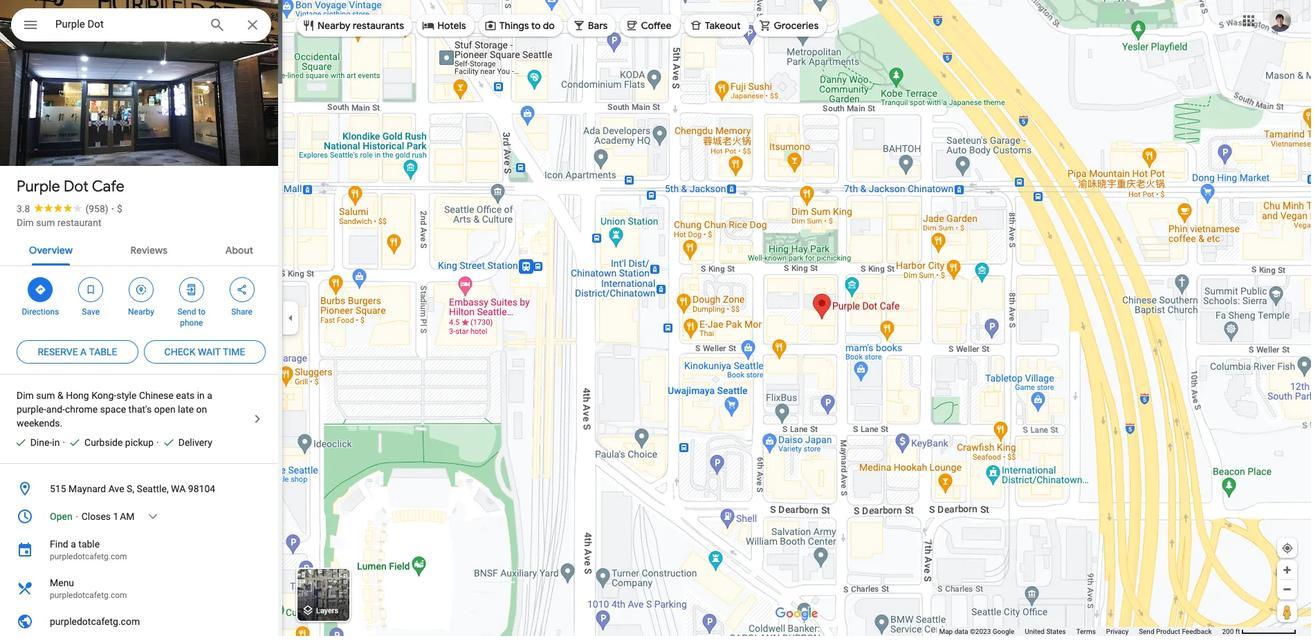 Task type: describe. For each thing, give the bounding box(es) containing it.
in inside dim sum & hong kong-style chinese eats in a purple-and-chrome space that's open late on weekends.
[[197, 390, 205, 402]]

find
[[50, 539, 68, 550]]

send product feedback
[[1140, 629, 1213, 636]]

hong
[[66, 390, 89, 402]]

sum for restaurant
[[36, 217, 55, 228]]

photos
[[65, 137, 99, 150]]

google
[[993, 629, 1015, 636]]

table for find
[[78, 539, 100, 550]]

sum for &
[[36, 390, 55, 402]]

table for reserve
[[89, 347, 117, 358]]

1 am
[[113, 512, 135, 523]]

hotels button
[[417, 9, 475, 42]]

zoom out image
[[1283, 585, 1293, 595]]

a inside dim sum & hong kong-style chinese eats in a purple-and-chrome space that's open late on weekends.
[[207, 390, 212, 402]]

1 horizontal spatial ·
[[111, 204, 114, 215]]

space
[[100, 404, 126, 415]]

offers delivery group
[[157, 436, 212, 450]]

1,598 photos button
[[10, 132, 105, 156]]

pickup
[[125, 438, 154, 449]]

1,598
[[35, 137, 62, 150]]

groceries
[[774, 19, 819, 32]]

dim sum restaurant button
[[17, 216, 101, 230]]

privacy button
[[1107, 628, 1129, 637]]

privacy
[[1107, 629, 1129, 636]]

photo of purple dot cafe image
[[0, 0, 282, 189]]

hours image
[[17, 509, 33, 525]]

price: inexpensive element
[[117, 204, 122, 215]]

send for send to phone
[[178, 307, 196, 317]]

do
[[543, 19, 555, 32]]

open
[[154, 404, 176, 415]]

98104
[[188, 484, 215, 495]]

open
[[50, 512, 72, 523]]

2 purpledotcafetg.com from the top
[[50, 591, 127, 601]]

show open hours for the week image
[[146, 511, 159, 523]]

purpledotcafetg.com link
[[0, 609, 282, 636]]

seattle,
[[137, 484, 169, 495]]

united
[[1026, 629, 1045, 636]]

curbside pickup
[[84, 438, 154, 449]]

reserve
[[38, 347, 78, 358]]

3.8
[[17, 204, 30, 215]]

and-
[[46, 404, 65, 415]]

200
[[1223, 629, 1235, 636]]

things
[[500, 19, 529, 32]]

nearby restaurants
[[318, 19, 404, 32]]

menu purpledotcafetg.com
[[50, 578, 127, 601]]

to for do
[[532, 19, 541, 32]]

dot
[[64, 177, 89, 197]]

takeout
[[705, 19, 741, 32]]


[[22, 15, 39, 35]]

collapse side panel image
[[283, 311, 298, 326]]

chinese
[[139, 390, 174, 402]]

product
[[1157, 629, 1181, 636]]

515 maynard ave s, seattle, wa 98104 button
[[0, 476, 282, 503]]

overview
[[29, 244, 73, 257]]

515
[[50, 484, 66, 495]]

dim for dim sum restaurant
[[17, 217, 34, 228]]


[[135, 282, 147, 298]]

none field inside purple dot field
[[55, 16, 198, 33]]

dim for dim sum & hong kong-style chinese eats in a purple-and-chrome space that's open late on weekends.
[[17, 390, 34, 402]]

chrome
[[65, 404, 98, 415]]

data
[[955, 629, 969, 636]]

200 ft button
[[1223, 629, 1297, 636]]

takeout button
[[684, 9, 750, 42]]

google account: nolan park  
(nolan.park@adept.ai) image
[[1270, 9, 1292, 32]]

groceries button
[[754, 9, 828, 42]]

(958)
[[85, 204, 108, 215]]

save
[[82, 307, 100, 317]]

footer inside google maps element
[[940, 628, 1223, 637]]

wa
[[171, 484, 186, 495]]

s,
[[127, 484, 134, 495]]


[[85, 282, 97, 298]]

feedback
[[1183, 629, 1213, 636]]

hotels
[[438, 19, 466, 32]]

dine-
[[30, 438, 52, 449]]

that's
[[129, 404, 152, 415]]

delivery
[[178, 438, 212, 449]]

bars button
[[568, 9, 616, 42]]

dim sum restaurant
[[17, 217, 101, 228]]

3 purpledotcafetg.com from the top
[[50, 617, 140, 628]]

dine-in
[[30, 438, 60, 449]]

ave
[[108, 484, 124, 495]]

directions
[[22, 307, 59, 317]]

dim sum & hong kong-style chinese eats in a purple-and-chrome space that's open late on weekends.
[[17, 390, 212, 429]]

maynard
[[69, 484, 106, 495]]

tab list inside google maps element
[[0, 233, 282, 266]]

curbside
[[84, 438, 123, 449]]

restaurants
[[353, 19, 404, 32]]

coffee
[[641, 19, 672, 32]]

⋅
[[75, 512, 79, 523]]

coffee button
[[621, 9, 680, 42]]

· inside "offers curbside pickup" group
[[63, 438, 65, 449]]

&
[[57, 390, 63, 402]]

wait
[[198, 347, 221, 358]]

to for phone
[[198, 307, 206, 317]]



Task type: locate. For each thing, give the bounding box(es) containing it.
nearby inside nearby restaurants 'button'
[[318, 19, 351, 32]]

a for find a table purpledotcafetg.com
[[71, 539, 76, 550]]

nearby inside actions for purple dot cafe region
[[128, 307, 154, 317]]

show street view coverage image
[[1278, 602, 1298, 623]]

1 horizontal spatial send
[[1140, 629, 1155, 636]]

serves dine-in group
[[8, 436, 60, 450]]

200 ft
[[1223, 629, 1241, 636]]

table inside find a table purpledotcafetg.com
[[78, 539, 100, 550]]

offers curbside pickup group
[[63, 436, 154, 450]]

purple dot cafe main content
[[0, 0, 282, 637]]

515 maynard ave s, seattle, wa 98104
[[50, 484, 215, 495]]

1 vertical spatial purpledotcafetg.com
[[50, 591, 127, 601]]

2 vertical spatial purpledotcafetg.com
[[50, 617, 140, 628]]

1 dim from the top
[[17, 217, 34, 228]]

in
[[197, 390, 205, 402], [52, 438, 60, 449]]

0 horizontal spatial in
[[52, 438, 60, 449]]

0 horizontal spatial nearby
[[128, 307, 154, 317]]

phone
[[180, 318, 203, 328]]

1 vertical spatial table
[[78, 539, 100, 550]]

0 horizontal spatial ·
[[63, 438, 65, 449]]

nearby restaurants button
[[297, 9, 413, 42]]

check wait time
[[164, 347, 245, 358]]

united states button
[[1026, 628, 1067, 637]]

table down save on the top of the page
[[89, 347, 117, 358]]

1 vertical spatial a
[[207, 390, 212, 402]]

2 horizontal spatial a
[[207, 390, 212, 402]]

 search field
[[11, 8, 271, 44]]

nearby for nearby restaurants
[[318, 19, 351, 32]]

©2023
[[971, 629, 992, 636]]

send inside button
[[1140, 629, 1155, 636]]

sum left &
[[36, 390, 55, 402]]

·
[[111, 204, 114, 215], [63, 438, 65, 449], [157, 438, 159, 449]]

to inside things to do button
[[532, 19, 541, 32]]

purpledotcafetg.com down menu
[[50, 591, 127, 601]]

1 purpledotcafetg.com from the top
[[50, 552, 127, 562]]

0 horizontal spatial to
[[198, 307, 206, 317]]

reserve a table
[[38, 347, 117, 358]]

· right pickup
[[157, 438, 159, 449]]

send product feedback button
[[1140, 628, 1213, 637]]

send for send product feedback
[[1140, 629, 1155, 636]]

1,598 photos
[[35, 137, 99, 150]]

weekends.
[[17, 418, 62, 429]]

to
[[532, 19, 541, 32], [198, 307, 206, 317]]

time
[[223, 347, 245, 358]]

None field
[[55, 16, 198, 33]]

terms button
[[1077, 628, 1097, 637]]

reviews
[[131, 244, 168, 257]]

$
[[117, 204, 122, 215]]

a right reserve
[[80, 347, 87, 358]]

1 horizontal spatial nearby
[[318, 19, 351, 32]]

1 sum from the top
[[36, 217, 55, 228]]

check wait time link
[[144, 336, 266, 369]]


[[185, 282, 198, 298]]


[[236, 282, 248, 298]]

reserve a table link
[[17, 336, 138, 369]]

1 vertical spatial in
[[52, 438, 60, 449]]

· $
[[111, 204, 122, 215]]

3.8 stars image
[[30, 204, 85, 213]]

map data ©2023 google
[[940, 629, 1015, 636]]

reviews button
[[120, 233, 179, 266]]

0 vertical spatial sum
[[36, 217, 55, 228]]

a up on
[[207, 390, 212, 402]]

0 vertical spatial dim
[[17, 217, 34, 228]]

menu
[[50, 578, 74, 589]]

0 horizontal spatial send
[[178, 307, 196, 317]]

overview button
[[18, 233, 84, 266]]

1 horizontal spatial a
[[80, 347, 87, 358]]

late
[[178, 404, 194, 415]]

to up phone
[[198, 307, 206, 317]]

Purple Dot field
[[11, 8, 271, 42]]

sum down 3.8 stars image
[[36, 217, 55, 228]]

in up on
[[197, 390, 205, 402]]

 button
[[11, 8, 50, 44]]

1 vertical spatial dim
[[17, 390, 34, 402]]

1 vertical spatial to
[[198, 307, 206, 317]]

terms
[[1077, 629, 1097, 636]]

actions for purple dot cafe region
[[0, 267, 282, 336]]

· right dine-in
[[63, 438, 65, 449]]

1 vertical spatial nearby
[[128, 307, 154, 317]]

0 vertical spatial purpledotcafetg.com
[[50, 552, 127, 562]]

information for purple dot cafe region
[[0, 476, 282, 637]]

style
[[116, 390, 137, 402]]

a for reserve a table
[[80, 347, 87, 358]]

united states
[[1026, 629, 1067, 636]]

things to do
[[500, 19, 555, 32]]

· left price: inexpensive "element"
[[111, 204, 114, 215]]

0 vertical spatial a
[[80, 347, 87, 358]]

footer
[[940, 628, 1223, 637]]


[[34, 282, 47, 298]]

1 vertical spatial sum
[[36, 390, 55, 402]]

2 vertical spatial a
[[71, 539, 76, 550]]

0 vertical spatial send
[[178, 307, 196, 317]]

closes
[[82, 512, 111, 523]]

0 vertical spatial to
[[532, 19, 541, 32]]

1 horizontal spatial to
[[532, 19, 541, 32]]

tab list
[[0, 233, 282, 266]]

· inside 'offers delivery' group
[[157, 438, 159, 449]]

send
[[178, 307, 196, 317], [1140, 629, 1155, 636]]

send inside 'send to phone'
[[178, 307, 196, 317]]

nearby for nearby
[[128, 307, 154, 317]]

1 vertical spatial send
[[1140, 629, 1155, 636]]

show your location image
[[1282, 543, 1295, 555]]

map
[[940, 629, 953, 636]]

dim inside dim sum & hong kong-style chinese eats in a purple-and-chrome space that's open late on weekends.
[[17, 390, 34, 402]]

find a table purpledotcafetg.com
[[50, 539, 127, 562]]

2 horizontal spatial ·
[[157, 438, 159, 449]]

table
[[89, 347, 117, 358], [78, 539, 100, 550]]

nearby left the restaurants
[[318, 19, 351, 32]]

things to do button
[[479, 9, 563, 42]]

tab list containing overview
[[0, 233, 282, 266]]

in down weekends.
[[52, 438, 60, 449]]

purpledotcafetg.com
[[50, 552, 127, 562], [50, 591, 127, 601], [50, 617, 140, 628]]

footer containing map data ©2023 google
[[940, 628, 1223, 637]]

about
[[225, 244, 253, 257]]

sum inside dim sum & hong kong-style chinese eats in a purple-and-chrome space that's open late on weekends.
[[36, 390, 55, 402]]

kong-
[[91, 390, 116, 402]]

a right the find
[[71, 539, 76, 550]]

purpledotcafetg.com down the find
[[50, 552, 127, 562]]

purpledotcafetg.com down menu purpledotcafetg.com
[[50, 617, 140, 628]]

dim up the purple-
[[17, 390, 34, 402]]

states
[[1047, 629, 1067, 636]]

dim inside 'button'
[[17, 217, 34, 228]]

google maps element
[[0, 0, 1312, 637]]

dim
[[17, 217, 34, 228], [17, 390, 34, 402]]

0 vertical spatial nearby
[[318, 19, 351, 32]]

ft
[[1236, 629, 1241, 636]]

to left the do
[[532, 19, 541, 32]]

share
[[231, 307, 253, 317]]

0 horizontal spatial a
[[71, 539, 76, 550]]

open ⋅ closes 1 am
[[50, 512, 135, 523]]

layers
[[316, 607, 339, 616]]

zoom in image
[[1283, 566, 1293, 576]]

cafe
[[92, 177, 125, 197]]

sum inside 'button'
[[36, 217, 55, 228]]

about button
[[214, 233, 265, 266]]

table down open ⋅ closes 1 am
[[78, 539, 100, 550]]

2 sum from the top
[[36, 390, 55, 402]]

dim down 3.8
[[17, 217, 34, 228]]

in inside group
[[52, 438, 60, 449]]

0 vertical spatial table
[[89, 347, 117, 358]]

check
[[164, 347, 196, 358]]

send left product at the right of page
[[1140, 629, 1155, 636]]

bars
[[588, 19, 608, 32]]

to inside 'send to phone'
[[198, 307, 206, 317]]

send to phone
[[178, 307, 206, 328]]

2 dim from the top
[[17, 390, 34, 402]]

1 horizontal spatial in
[[197, 390, 205, 402]]

eats
[[176, 390, 195, 402]]

purple dot cafe
[[17, 177, 125, 197]]

send up phone
[[178, 307, 196, 317]]

0 vertical spatial in
[[197, 390, 205, 402]]

a inside find a table purpledotcafetg.com
[[71, 539, 76, 550]]

nearby down 
[[128, 307, 154, 317]]

purple-
[[17, 404, 46, 415]]

958 reviews element
[[85, 204, 108, 215]]



Task type: vqa. For each thing, say whether or not it's contained in the screenshot.
$19 Text Field
no



